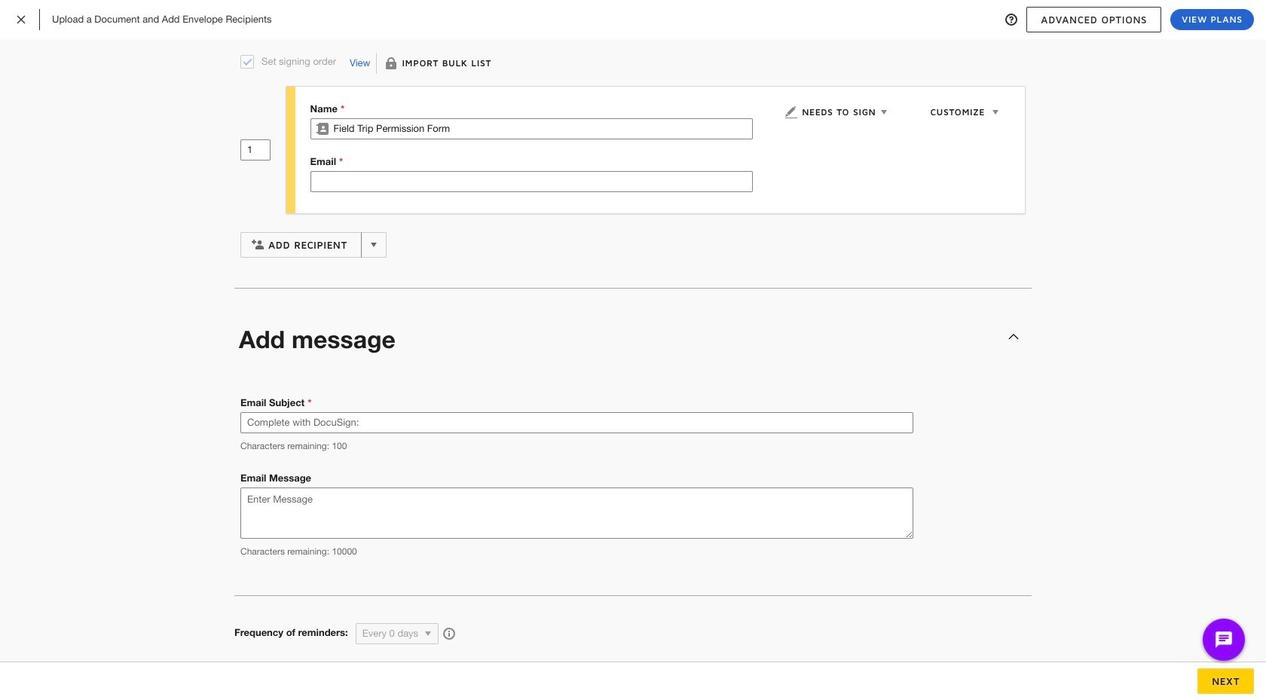 Task type: locate. For each thing, give the bounding box(es) containing it.
None number field
[[241, 140, 270, 160]]

Enter Message text field
[[240, 488, 913, 539]]

None text field
[[334, 119, 752, 139], [311, 172, 752, 191], [334, 119, 752, 139], [311, 172, 752, 191]]



Task type: vqa. For each thing, say whether or not it's contained in the screenshot.
the Your uploaded profile image
no



Task type: describe. For each thing, give the bounding box(es) containing it.
Complete with DocuSign: text field
[[241, 413, 912, 433]]



